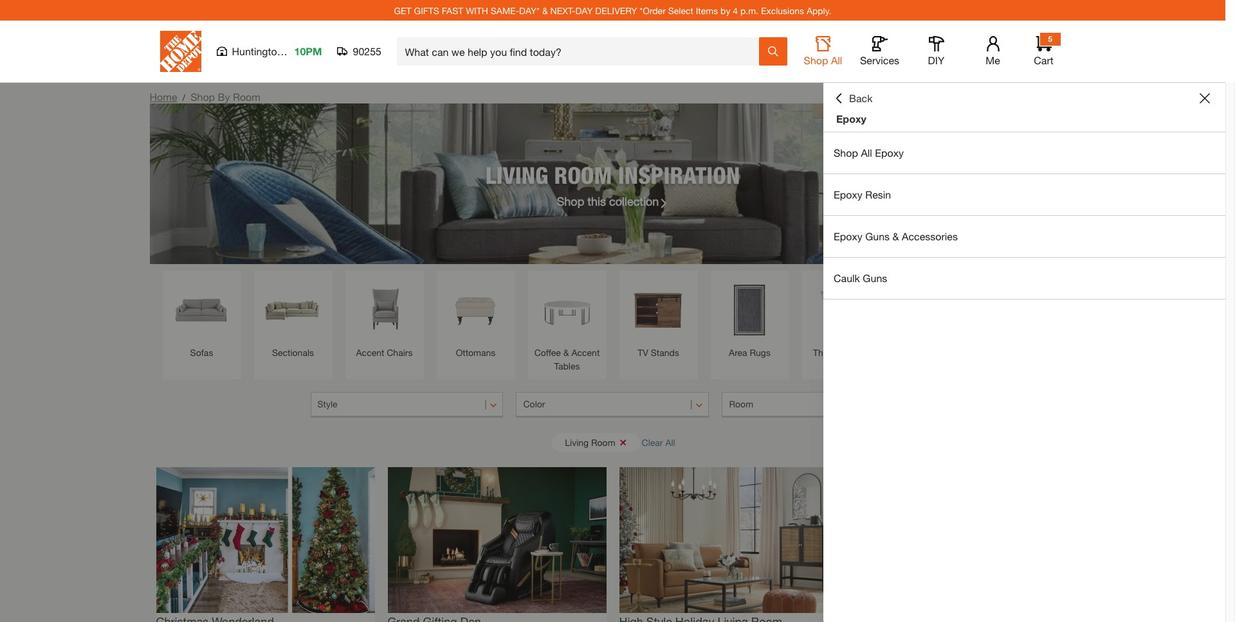 Task type: describe. For each thing, give the bounding box(es) containing it.
coffee & accent tables link
[[534, 277, 600, 373]]

p.m.
[[741, 5, 759, 16]]

epoxy for epoxy guns & accessories
[[834, 230, 863, 243]]

all for shop all
[[831, 54, 843, 66]]

gifts
[[414, 5, 439, 16]]

delivery
[[595, 5, 637, 16]]

accent inside coffee & accent tables
[[572, 347, 600, 358]]

epoxy for epoxy resin
[[834, 189, 863, 201]]

day*
[[519, 5, 540, 16]]

pillows
[[841, 347, 869, 358]]

accessories
[[902, 230, 958, 243]]

items
[[696, 5, 718, 16]]

next-
[[551, 5, 576, 16]]

epoxy guns & accessories link
[[824, 216, 1226, 257]]

drawer close image
[[1200, 93, 1210, 104]]

fast
[[442, 5, 463, 16]]

accent chairs link
[[352, 277, 417, 360]]

caulk guns link
[[824, 258, 1226, 299]]

color
[[523, 399, 545, 410]]

color button
[[516, 392, 709, 418]]

sectionals image
[[260, 277, 326, 343]]

clear all button
[[642, 431, 675, 455]]

epoxy resin link
[[824, 174, 1226, 216]]

cart
[[1034, 54, 1054, 66]]

epoxy resin
[[834, 189, 891, 201]]

area rugs
[[729, 347, 771, 358]]

park
[[286, 45, 307, 57]]

shop all
[[804, 54, 843, 66]]

ottomans
[[456, 347, 496, 358]]

style
[[318, 399, 338, 410]]

room right "by"
[[233, 91, 261, 103]]

coffee & accent tables
[[534, 347, 600, 372]]

guns for caulk
[[863, 272, 887, 284]]

curtains & drapes image
[[991, 277, 1057, 343]]

services
[[860, 54, 900, 66]]

services button
[[859, 36, 900, 67]]

shop for shop all epoxy
[[834, 147, 858, 159]]

area
[[729, 347, 747, 358]]

exclusions
[[761, 5, 804, 16]]

coffee
[[534, 347, 561, 358]]

epoxy for epoxy
[[836, 113, 867, 125]]

living for living room
[[565, 437, 589, 448]]

the home depot logo image
[[160, 31, 201, 72]]

by
[[721, 5, 731, 16]]

shop all button
[[803, 36, 844, 67]]

4
[[733, 5, 738, 16]]

& inside coffee & accent tables
[[563, 347, 569, 358]]

shop this collection link
[[557, 193, 669, 210]]

this
[[588, 194, 606, 208]]

guns for epoxy
[[866, 230, 890, 243]]

diy button
[[916, 36, 957, 67]]

3 stretchy image image from the left
[[619, 468, 838, 614]]

0 horizontal spatial &
[[542, 5, 548, 16]]

chairs
[[387, 347, 413, 358]]

diy
[[928, 54, 945, 66]]

with
[[466, 5, 488, 16]]

huntington park
[[232, 45, 307, 57]]

tv stands link
[[626, 277, 691, 360]]

select
[[668, 5, 694, 16]]

day
[[576, 5, 593, 16]]

cart 5
[[1034, 34, 1054, 66]]

living room
[[565, 437, 616, 448]]

caulk
[[834, 272, 860, 284]]

shop all epoxy link
[[824, 133, 1226, 174]]

get
[[394, 5, 412, 16]]

sofas link
[[169, 277, 235, 360]]

shop all epoxy
[[834, 147, 904, 159]]



Task type: vqa. For each thing, say whether or not it's contained in the screenshot.
the right All
yes



Task type: locate. For each thing, give the bounding box(es) containing it.
1 horizontal spatial &
[[563, 347, 569, 358]]

shop inside button
[[804, 54, 828, 66]]

collection
[[609, 194, 659, 208]]

accent up tables
[[572, 347, 600, 358]]

& inside 'link'
[[893, 230, 899, 243]]

& right day*
[[542, 5, 548, 16]]

shop
[[804, 54, 828, 66], [191, 91, 215, 103], [834, 147, 858, 159], [557, 194, 584, 208]]

all right clear on the bottom right
[[666, 437, 675, 448]]

5
[[1048, 34, 1053, 44]]

resin
[[866, 189, 891, 201]]

tv stands
[[638, 347, 679, 358]]

accent
[[356, 347, 384, 358], [572, 347, 600, 358]]

room
[[233, 91, 261, 103], [554, 161, 612, 189], [729, 399, 754, 410], [591, 437, 616, 448]]

accent chairs
[[356, 347, 413, 358]]

living inside button
[[565, 437, 589, 448]]

& left accessories
[[893, 230, 899, 243]]

guns right caulk
[[863, 272, 887, 284]]

2 horizontal spatial &
[[893, 230, 899, 243]]

tv
[[638, 347, 648, 358]]

accent chairs image
[[352, 277, 417, 343]]

shop down apply.
[[804, 54, 828, 66]]

room button
[[722, 392, 915, 418]]

1 vertical spatial guns
[[863, 272, 887, 284]]

rugs
[[750, 347, 771, 358]]

home link
[[150, 91, 177, 103]]

shop for shop this collection
[[557, 194, 584, 208]]

2 vertical spatial &
[[563, 347, 569, 358]]

all up back button
[[831, 54, 843, 66]]

90255 button
[[337, 45, 382, 58]]

room down color button
[[591, 437, 616, 448]]

guns inside 'link'
[[866, 230, 890, 243]]

living room inspiration
[[486, 161, 740, 189]]

0 horizontal spatial all
[[666, 437, 675, 448]]

home / shop by room
[[150, 91, 261, 103]]

tv stands image
[[626, 277, 691, 343]]

sectionals link
[[260, 277, 326, 360]]

clear all
[[642, 437, 675, 448]]

ottomans image
[[443, 277, 509, 343]]

2 stretchy image image from the left
[[388, 468, 606, 614]]

2 horizontal spatial stretchy image image
[[619, 468, 838, 614]]

2 vertical spatial all
[[666, 437, 675, 448]]

shop left this
[[557, 194, 584, 208]]

all up epoxy resin on the right
[[861, 147, 872, 159]]

all for clear all
[[666, 437, 675, 448]]

throw pillows link
[[808, 277, 874, 360]]

coffee & accent tables image
[[534, 277, 600, 343]]

same-
[[491, 5, 519, 16]]

all for shop all epoxy
[[861, 147, 872, 159]]

by
[[218, 91, 230, 103]]

ottomans link
[[443, 277, 509, 360]]

0 vertical spatial &
[[542, 5, 548, 16]]

1 vertical spatial living
[[565, 437, 589, 448]]

What can we help you find today? search field
[[405, 38, 758, 65]]

style button
[[310, 392, 503, 418]]

epoxy up resin
[[875, 147, 904, 159]]

guns down resin
[[866, 230, 890, 243]]

shop for shop all
[[804, 54, 828, 66]]

0 horizontal spatial stretchy image image
[[156, 468, 375, 614]]

shop up epoxy resin on the right
[[834, 147, 858, 159]]

2 horizontal spatial all
[[861, 147, 872, 159]]

all
[[831, 54, 843, 66], [861, 147, 872, 159], [666, 437, 675, 448]]

1 vertical spatial all
[[861, 147, 872, 159]]

shop this collection
[[557, 194, 659, 208]]

/
[[182, 92, 185, 103]]

sofas
[[190, 347, 213, 358]]

*order
[[640, 5, 666, 16]]

0 vertical spatial all
[[831, 54, 843, 66]]

clear
[[642, 437, 663, 448]]

epoxy left resin
[[834, 189, 863, 201]]

0 vertical spatial living
[[486, 161, 548, 189]]

menu containing shop all epoxy
[[824, 133, 1226, 300]]

back button
[[834, 92, 873, 105]]

1 horizontal spatial living
[[565, 437, 589, 448]]

room inside button
[[729, 399, 754, 410]]

me button
[[973, 36, 1014, 67]]

epoxy inside 'link'
[[834, 230, 863, 243]]

epoxy up caulk
[[834, 230, 863, 243]]

get gifts fast with same-day* & next-day delivery *order select items by 4 p.m. exclusions apply.
[[394, 5, 832, 16]]

& up tables
[[563, 347, 569, 358]]

&
[[542, 5, 548, 16], [893, 230, 899, 243], [563, 347, 569, 358]]

0 horizontal spatial accent
[[356, 347, 384, 358]]

feedback link image
[[1218, 217, 1235, 287]]

throw blankets image
[[900, 277, 965, 343]]

living for living room inspiration
[[486, 161, 548, 189]]

1 horizontal spatial stretchy image image
[[388, 468, 606, 614]]

epoxy
[[836, 113, 867, 125], [875, 147, 904, 159], [834, 189, 863, 201], [834, 230, 863, 243]]

living room button
[[552, 433, 640, 453]]

me
[[986, 54, 1000, 66]]

inspiration
[[618, 161, 740, 189]]

stands
[[651, 347, 679, 358]]

room up this
[[554, 161, 612, 189]]

area rugs image
[[717, 277, 783, 343]]

1 vertical spatial &
[[893, 230, 899, 243]]

guns
[[866, 230, 890, 243], [863, 272, 887, 284]]

1 stretchy image image from the left
[[156, 468, 375, 614]]

2 accent from the left
[[572, 347, 600, 358]]

throw pillows image
[[808, 277, 874, 343]]

1 accent from the left
[[356, 347, 384, 358]]

10pm
[[294, 45, 322, 57]]

room down the area
[[729, 399, 754, 410]]

tables
[[554, 361, 580, 372]]

area rugs link
[[717, 277, 783, 360]]

home
[[150, 91, 177, 103]]

back
[[849, 92, 873, 104]]

accent left "chairs"
[[356, 347, 384, 358]]

stretchy image image
[[156, 468, 375, 614], [388, 468, 606, 614], [619, 468, 838, 614]]

sectionals
[[272, 347, 314, 358]]

caulk guns
[[834, 272, 887, 284]]

huntington
[[232, 45, 283, 57]]

apply.
[[807, 5, 832, 16]]

1 horizontal spatial accent
[[572, 347, 600, 358]]

0 horizontal spatial living
[[486, 161, 548, 189]]

shop right "/"
[[191, 91, 215, 103]]

90255
[[353, 45, 382, 57]]

throw
[[813, 347, 838, 358]]

throw pillows
[[813, 347, 869, 358]]

room inside button
[[591, 437, 616, 448]]

epoxy guns & accessories
[[834, 230, 958, 243]]

1 horizontal spatial all
[[831, 54, 843, 66]]

living
[[486, 161, 548, 189], [565, 437, 589, 448]]

menu
[[824, 133, 1226, 300]]

epoxy down back button
[[836, 113, 867, 125]]

0 vertical spatial guns
[[866, 230, 890, 243]]

sofas image
[[169, 277, 235, 343]]



